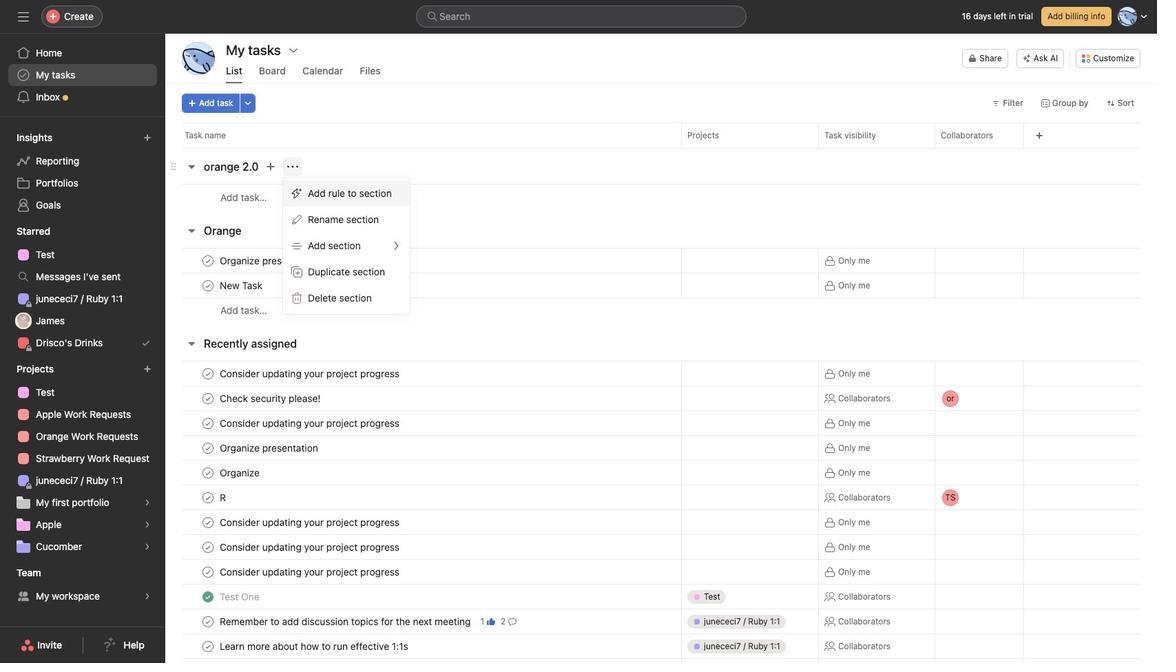 Task type: vqa. For each thing, say whether or not it's contained in the screenshot.
2nd the linked projects for Consider updating your project progress cell from the top
yes



Task type: locate. For each thing, give the bounding box(es) containing it.
mark complete checkbox inside the header orange tree grid
[[200, 253, 216, 269]]

more section actions image down the add a task to this group icon
[[271, 225, 282, 236]]

1 vertical spatial linked projects for organize presentation cell
[[682, 436, 819, 461]]

mark complete checkbox for task name text field inside learn more about how to run effective 1:1s cell
[[200, 638, 216, 655]]

0 vertical spatial collapse task list for this group image
[[186, 161, 197, 172]]

0 vertical spatial linked projects for organize presentation cell
[[682, 248, 819, 274]]

test one cell
[[165, 584, 682, 610]]

mark complete checkbox inside organize 'cell'
[[200, 465, 216, 481]]

mark complete image for task name text box associated with second linked projects for organize presentation cell from the bottom
[[200, 253, 216, 269]]

2 mark complete checkbox from the top
[[200, 390, 216, 407]]

row
[[165, 123, 1158, 148], [182, 147, 1141, 149], [165, 184, 1158, 210], [165, 248, 1158, 274], [165, 273, 1158, 298], [165, 298, 1158, 323], [165, 361, 1158, 387], [165, 385, 1158, 412], [165, 411, 1158, 436], [165, 436, 1158, 461], [165, 460, 1158, 486], [165, 484, 1158, 512], [165, 510, 1158, 535], [165, 535, 1158, 560], [165, 560, 1158, 585], [165, 584, 1158, 610], [165, 609, 1158, 635], [165, 634, 1158, 659], [165, 659, 1158, 664]]

4 mark complete image from the top
[[200, 490, 216, 506]]

0 vertical spatial organize presentation cell
[[165, 248, 682, 274]]

2 mark complete checkbox from the top
[[200, 366, 216, 382]]

mark complete checkbox inside check security please! cell
[[200, 390, 216, 407]]

mark complete image for 4th linked projects for consider updating your project progress cell from the bottom's task name text box
[[200, 415, 216, 432]]

linked projects for consider updating your project progress cell
[[682, 361, 819, 387], [682, 411, 819, 436], [682, 510, 819, 535], [682, 535, 819, 560], [682, 560, 819, 585]]

mark complete image inside the header orange tree grid
[[200, 253, 216, 269]]

menu item
[[283, 181, 410, 207]]

1 mark complete checkbox from the top
[[200, 253, 216, 269]]

task name text field inside learn more about how to run effective 1:1s cell
[[217, 640, 413, 654]]

mark complete checkbox for mark complete image corresponding to third linked projects for consider updating your project progress cell from the bottom task name text field
[[200, 514, 216, 531]]

task name text field inside test one cell
[[217, 590, 264, 604]]

mark complete image inside organize 'cell'
[[200, 465, 216, 481]]

3 collapse task list for this group image from the top
[[186, 338, 197, 349]]

1 task name text field from the top
[[217, 254, 322, 268]]

2 vertical spatial collapse task list for this group image
[[186, 338, 197, 349]]

mark complete checkbox for task name text box in new task cell
[[200, 277, 216, 294]]

8 task name text field from the top
[[217, 541, 404, 554]]

consider updating your project progress cell for fourth linked projects for consider updating your project progress cell from the top of the header recently assigned tree grid
[[165, 535, 682, 560]]

0 vertical spatial more section actions image
[[288, 161, 299, 172]]

task name text field for linked projects for r cell
[[217, 491, 232, 505]]

organize cell
[[165, 460, 682, 486]]

4 consider updating your project progress cell from the top
[[165, 535, 682, 560]]

mark complete checkbox inside remember to add discussion topics for the next meeting "cell"
[[200, 614, 216, 630]]

1 mark complete image from the top
[[200, 277, 216, 294]]

2 collapse task list for this group image from the top
[[186, 225, 197, 236]]

mark complete image
[[200, 253, 216, 269], [200, 390, 216, 407], [200, 415, 216, 432], [200, 490, 216, 506], [200, 539, 216, 556], [200, 564, 216, 581]]

linked projects for organize cell
[[682, 460, 819, 486]]

2 consider updating your project progress cell from the top
[[165, 411, 682, 436]]

mark complete image inside remember to add discussion topics for the next meeting "cell"
[[200, 614, 216, 630]]

2 mark complete image from the top
[[200, 390, 216, 407]]

3 mark complete image from the top
[[200, 440, 216, 457]]

hide sidebar image
[[18, 11, 29, 22]]

3 mark complete image from the top
[[200, 415, 216, 432]]

consider updating your project progress cell for first linked projects for consider updating your project progress cell from the top
[[165, 361, 682, 387]]

mark complete image for task name text box within the r cell
[[200, 490, 216, 506]]

task name text field inside organize 'cell'
[[217, 466, 264, 480]]

4 task name text field from the top
[[217, 392, 325, 406]]

task name text field for mark complete image related to first linked projects for organize presentation cell from the bottom of the page
[[217, 441, 322, 455]]

3 linked projects for consider updating your project progress cell from the top
[[682, 510, 819, 535]]

global element
[[0, 34, 165, 116]]

2 task name text field from the top
[[217, 279, 267, 293]]

more section actions image for the add a task to this group icon
[[288, 161, 299, 172]]

list box
[[416, 6, 747, 28]]

4 mark complete checkbox from the top
[[200, 465, 216, 481]]

task name text field inside check security please! cell
[[217, 392, 325, 406]]

mark complete image for third linked projects for consider updating your project progress cell from the bottom
[[200, 514, 216, 531]]

1 vertical spatial organize presentation cell
[[165, 436, 682, 461]]

Task name text field
[[217, 254, 322, 268], [217, 279, 267, 293], [217, 367, 404, 381], [217, 392, 325, 406], [217, 417, 404, 430], [217, 466, 264, 480], [217, 491, 232, 505], [217, 541, 404, 554]]

linked projects for check security please! cell
[[682, 386, 819, 411]]

7 mark complete image from the top
[[200, 638, 216, 655]]

2 organize presentation cell from the top
[[165, 436, 682, 461]]

3 task name text field from the top
[[217, 367, 404, 381]]

remember to add discussion topics for the next meeting cell
[[165, 609, 682, 635]]

mark complete checkbox inside learn more about how to run effective 1:1s cell
[[200, 638, 216, 655]]

6 mark complete checkbox from the top
[[200, 614, 216, 630]]

1 horizontal spatial more section actions image
[[288, 161, 299, 172]]

Mark complete checkbox
[[200, 253, 216, 269], [200, 390, 216, 407], [200, 440, 216, 457], [200, 465, 216, 481], [200, 490, 216, 506], [200, 539, 216, 556]]

r cell
[[165, 485, 682, 511]]

mark complete checkbox for task name text field inside the remember to add discussion topics for the next meeting "cell"
[[200, 614, 216, 630]]

1 mark complete checkbox from the top
[[200, 277, 216, 294]]

task name text field for mark complete image corresponding to third linked projects for consider updating your project progress cell from the bottom
[[217, 516, 404, 530]]

collapse task list for this group image for the header orange tree grid
[[186, 225, 197, 236]]

collapse task list for this group image for header recently assigned tree grid
[[186, 338, 197, 349]]

organize presentation cell
[[165, 248, 682, 274], [165, 436, 682, 461]]

2 mark complete image from the top
[[200, 366, 216, 382]]

header recently assigned tree grid
[[165, 361, 1158, 664]]

6 mark complete image from the top
[[200, 614, 216, 630]]

mark complete checkbox inside new task cell
[[200, 277, 216, 294]]

consider updating your project progress cell
[[165, 361, 682, 387], [165, 411, 682, 436], [165, 510, 682, 535], [165, 535, 682, 560], [165, 560, 682, 585]]

task name text field inside new task cell
[[217, 279, 267, 293]]

4 mark complete checkbox from the top
[[200, 514, 216, 531]]

Task name text field
[[217, 441, 322, 455], [217, 516, 404, 530], [217, 565, 404, 579], [217, 590, 264, 604], [217, 615, 475, 629], [217, 640, 413, 654]]

6 task name text field from the top
[[217, 640, 413, 654]]

1 linked projects for consider updating your project progress cell from the top
[[682, 361, 819, 387]]

4 linked projects for consider updating your project progress cell from the top
[[682, 535, 819, 560]]

6 mark complete checkbox from the top
[[200, 539, 216, 556]]

mark complete checkbox for task name text box in organize 'cell'
[[200, 465, 216, 481]]

5 task name text field from the top
[[217, 615, 475, 629]]

more section actions image
[[288, 161, 299, 172], [271, 225, 282, 236]]

header orange tree grid
[[165, 248, 1158, 323]]

learn more about how to run effective 1:1s cell
[[165, 634, 682, 659]]

4 task name text field from the top
[[217, 590, 264, 604]]

more actions image
[[244, 99, 252, 108]]

4 mark complete image from the top
[[200, 465, 216, 481]]

1 vertical spatial collapse task list for this group image
[[186, 225, 197, 236]]

linked projects for new task cell
[[682, 273, 819, 298]]

6 task name text field from the top
[[217, 466, 264, 480]]

1 consider updating your project progress cell from the top
[[165, 361, 682, 387]]

5 task name text field from the top
[[217, 417, 404, 430]]

1 organize presentation cell from the top
[[165, 248, 682, 274]]

task name text field inside remember to add discussion topics for the next meeting "cell"
[[217, 615, 475, 629]]

mark complete image inside new task cell
[[200, 277, 216, 294]]

7 task name text field from the top
[[217, 491, 232, 505]]

5 consider updating your project progress cell from the top
[[165, 560, 682, 585]]

Mark complete checkbox
[[200, 277, 216, 294], [200, 366, 216, 382], [200, 415, 216, 432], [200, 514, 216, 531], [200, 564, 216, 581], [200, 614, 216, 630], [200, 638, 216, 655]]

3 mark complete checkbox from the top
[[200, 415, 216, 432]]

task name text field for fourth linked projects for consider updating your project progress cell from the top of the header recently assigned tree grid
[[217, 541, 404, 554]]

mark complete image inside r cell
[[200, 490, 216, 506]]

mark complete image inside check security please! cell
[[200, 390, 216, 407]]

linked projects for organize presentation cell
[[682, 248, 819, 274], [682, 436, 819, 461]]

1 task name text field from the top
[[217, 441, 322, 455]]

1 mark complete image from the top
[[200, 253, 216, 269]]

3 consider updating your project progress cell from the top
[[165, 510, 682, 535]]

2 linked projects for organize presentation cell from the top
[[682, 436, 819, 461]]

mark complete checkbox for task name text field corresponding to 6th mark complete icon
[[200, 564, 216, 581]]

3 task name text field from the top
[[217, 565, 404, 579]]

5 mark complete checkbox from the top
[[200, 564, 216, 581]]

3 mark complete checkbox from the top
[[200, 440, 216, 457]]

2 task name text field from the top
[[217, 516, 404, 530]]

0 horizontal spatial more section actions image
[[271, 225, 282, 236]]

7 mark complete checkbox from the top
[[200, 638, 216, 655]]

collapse task list for this group image
[[186, 161, 197, 172], [186, 225, 197, 236], [186, 338, 197, 349]]

task name text field for first linked projects for consider updating your project progress cell from the top
[[217, 367, 404, 381]]

mark complete image for linked projects for organize cell
[[200, 465, 216, 481]]

mark complete checkbox inside r cell
[[200, 490, 216, 506]]

see details, apple image
[[143, 521, 152, 529]]

1 vertical spatial more section actions image
[[271, 225, 282, 236]]

mark complete checkbox for task name text box corresponding to fourth linked projects for consider updating your project progress cell from the top of the header recently assigned tree grid
[[200, 539, 216, 556]]

5 mark complete image from the top
[[200, 539, 216, 556]]

mark complete image
[[200, 277, 216, 294], [200, 366, 216, 382], [200, 440, 216, 457], [200, 465, 216, 481], [200, 514, 216, 531], [200, 614, 216, 630], [200, 638, 216, 655]]

5 mark complete checkbox from the top
[[200, 490, 216, 506]]

task name text field inside r cell
[[217, 491, 232, 505]]

task name text field for 6th mark complete icon
[[217, 565, 404, 579]]

5 mark complete image from the top
[[200, 514, 216, 531]]

more section actions image right the add a task to this group icon
[[288, 161, 299, 172]]

mark complete checkbox inside consider updating your project progress cell
[[200, 539, 216, 556]]



Task type: describe. For each thing, give the bounding box(es) containing it.
see details, my first portfolio image
[[143, 499, 152, 507]]

insights element
[[0, 125, 165, 219]]

6 mark complete image from the top
[[200, 564, 216, 581]]

mark complete checkbox for task name text field related to mark complete image related to first linked projects for organize presentation cell from the bottom of the page
[[200, 440, 216, 457]]

add a task to this group image
[[266, 161, 277, 172]]

new task cell
[[165, 273, 682, 298]]

check security please! cell
[[165, 386, 682, 411]]

mark complete checkbox for task name text box within check security please! cell
[[200, 390, 216, 407]]

mark complete checkbox for task name text box within the r cell
[[200, 490, 216, 506]]

mark complete checkbox for 4th linked projects for consider updating your project progress cell from the bottom's task name text box
[[200, 415, 216, 432]]

mark complete image for task name text box corresponding to fourth linked projects for consider updating your project progress cell from the top of the header recently assigned tree grid
[[200, 539, 216, 556]]

consider updating your project progress cell for 4th linked projects for consider updating your project progress cell from the bottom
[[165, 411, 682, 436]]

mark complete checkbox for task name text box associated with second linked projects for organize presentation cell from the bottom
[[200, 253, 216, 269]]

mark complete image for 'linked projects for new task' cell
[[200, 277, 216, 294]]

task name text field for 'linked projects for new task' cell
[[217, 279, 267, 293]]

2 comments image
[[509, 618, 517, 626]]

task name text field for 4th linked projects for consider updating your project progress cell from the bottom
[[217, 417, 404, 430]]

task name text field for mark complete image in remember to add discussion topics for the next meeting "cell"
[[217, 615, 475, 629]]

linked projects for r cell
[[682, 485, 819, 511]]

2 linked projects for consider updating your project progress cell from the top
[[682, 411, 819, 436]]

task name text field for completed "icon" at the bottom left of page
[[217, 590, 264, 604]]

add field image
[[1036, 132, 1044, 140]]

1 collapse task list for this group image from the top
[[186, 161, 197, 172]]

mark complete image inside learn more about how to run effective 1:1s cell
[[200, 638, 216, 655]]

see details, my workspace image
[[143, 593, 152, 601]]

Completed checkbox
[[200, 589, 216, 605]]

teams element
[[0, 561, 165, 611]]

projects element
[[0, 357, 165, 561]]

view profile settings image
[[182, 42, 215, 75]]

1 like. you liked this task image
[[487, 618, 495, 626]]

organize presentation cell for second linked projects for organize presentation cell from the bottom
[[165, 248, 682, 274]]

see details, cucomber image
[[143, 543, 152, 551]]

starred element
[[0, 219, 165, 357]]

5 linked projects for consider updating your project progress cell from the top
[[682, 560, 819, 585]]

organize presentation cell for first linked projects for organize presentation cell from the bottom of the page
[[165, 436, 682, 461]]

consider updating your project progress cell for third linked projects for consider updating your project progress cell from the bottom
[[165, 510, 682, 535]]

show options image
[[288, 45, 299, 56]]

completed image
[[200, 589, 216, 605]]

mark complete image for first linked projects for organize presentation cell from the bottom of the page
[[200, 440, 216, 457]]

new project or portfolio image
[[143, 365, 152, 374]]

mark complete image for first linked projects for consider updating your project progress cell from the top
[[200, 366, 216, 382]]

mark complete image for task name text box within check security please! cell
[[200, 390, 216, 407]]

consider updating your project progress cell for first linked projects for consider updating your project progress cell from the bottom of the header recently assigned tree grid
[[165, 560, 682, 585]]

task name text field for linked projects for organize cell
[[217, 466, 264, 480]]

new insights image
[[143, 134, 152, 142]]

task name text field for mark complete image within the learn more about how to run effective 1:1s cell
[[217, 640, 413, 654]]

1 linked projects for organize presentation cell from the top
[[682, 248, 819, 274]]

more section actions image for collapse task list for this group image for the header orange tree grid
[[271, 225, 282, 236]]

task name text field for linked projects for check security please! cell
[[217, 392, 325, 406]]

mark complete checkbox for task name text box related to first linked projects for consider updating your project progress cell from the top
[[200, 366, 216, 382]]

task name text field for second linked projects for organize presentation cell from the bottom
[[217, 254, 322, 268]]



